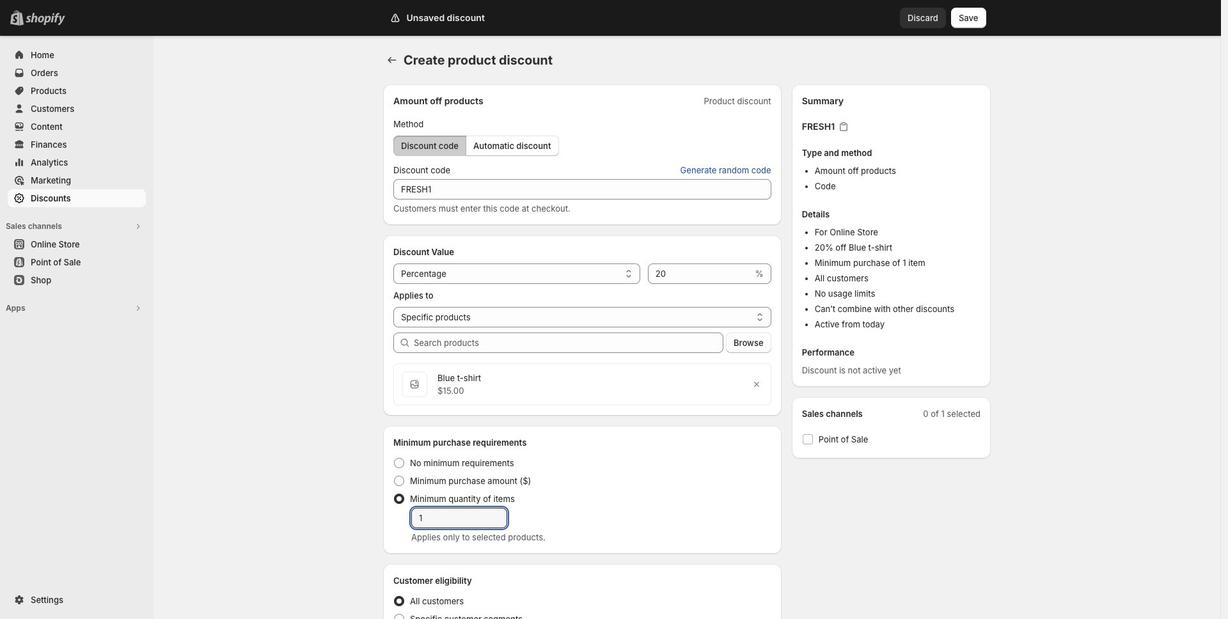 Task type: locate. For each thing, give the bounding box(es) containing it.
shopify image
[[26, 13, 65, 26]]

None text field
[[394, 179, 772, 200], [648, 264, 753, 284], [412, 508, 508, 529], [394, 179, 772, 200], [648, 264, 753, 284], [412, 508, 508, 529]]

Search products text field
[[414, 333, 724, 353]]



Task type: vqa. For each thing, say whether or not it's contained in the screenshot.
text field
yes



